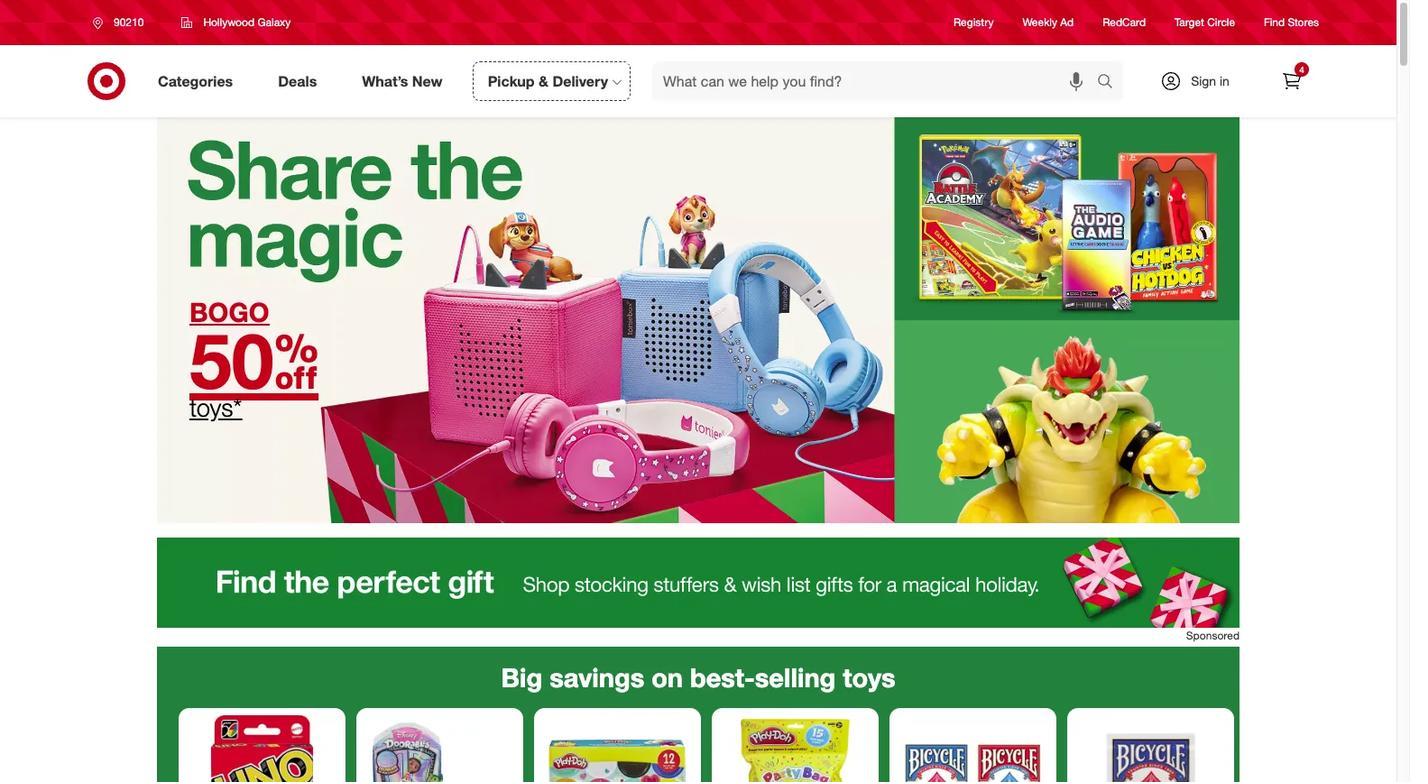 Task type: locate. For each thing, give the bounding box(es) containing it.
what's new link
[[347, 61, 465, 101]]

carousel region
[[157, 647, 1240, 782]]

registry
[[954, 16, 994, 29]]

in
[[1220, 73, 1230, 88]]

savings
[[550, 661, 644, 694]]

90210
[[114, 15, 144, 29]]

deals
[[278, 72, 317, 90]]


[[274, 314, 318, 407]]

categories link
[[143, 61, 256, 101]]

weekly ad link
[[1023, 15, 1074, 30]]

weekly ad
[[1023, 16, 1074, 29]]

pickup & delivery
[[488, 72, 608, 90]]

redcard
[[1103, 16, 1146, 29]]

90210 button
[[81, 6, 163, 39]]

deals link
[[263, 61, 339, 101]]

share the magic image
[[157, 117, 1240, 523]]

search button
[[1089, 61, 1132, 105]]

ad
[[1060, 16, 1074, 29]]

new
[[412, 72, 443, 90]]

big
[[501, 661, 542, 694]]

sign in link
[[1145, 61, 1258, 101]]

4
[[1299, 64, 1304, 75]]

4 link
[[1272, 61, 1312, 101]]

target circle link
[[1175, 15, 1235, 30]]

selling
[[755, 661, 836, 694]]

sign
[[1191, 73, 1216, 88]]

toys*
[[189, 392, 242, 422]]

stores
[[1288, 16, 1319, 29]]

find stores link
[[1264, 15, 1319, 30]]

find stores
[[1264, 16, 1319, 29]]



Task type: describe. For each thing, give the bounding box(es) containing it.
circle
[[1207, 16, 1235, 29]]

search
[[1089, 74, 1132, 92]]

hollywood
[[203, 15, 255, 29]]

find
[[1264, 16, 1285, 29]]

&
[[539, 72, 549, 90]]

on
[[652, 661, 683, 694]]

what's new
[[362, 72, 443, 90]]

hollywood galaxy
[[203, 15, 291, 29]]

50
[[189, 314, 274, 407]]

big savings on best-selling toys
[[501, 661, 895, 694]]

what's
[[362, 72, 408, 90]]

weekly
[[1023, 16, 1057, 29]]

bogo
[[189, 296, 269, 328]]

toys
[[843, 661, 895, 694]]

redcard link
[[1103, 15, 1146, 30]]

pickup
[[488, 72, 535, 90]]

What can we help you find? suggestions appear below search field
[[652, 61, 1102, 101]]

galaxy
[[258, 15, 291, 29]]

pickup & delivery link
[[472, 61, 631, 101]]

categories
[[158, 72, 233, 90]]

delivery
[[553, 72, 608, 90]]

registry link
[[954, 15, 994, 30]]

sign in
[[1191, 73, 1230, 88]]

advertisement region
[[157, 538, 1240, 628]]

sponsored
[[1186, 629, 1240, 642]]

hollywood galaxy button
[[170, 6, 303, 39]]

target circle
[[1175, 16, 1235, 29]]

50 
[[189, 314, 318, 407]]

best-
[[690, 661, 755, 694]]

target
[[1175, 16, 1204, 29]]



Task type: vqa. For each thing, say whether or not it's contained in the screenshot.
cart
no



